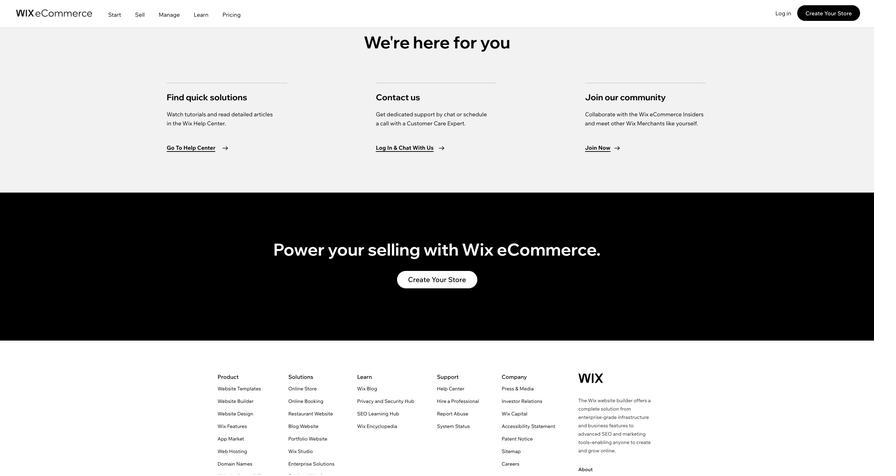 Task type: locate. For each thing, give the bounding box(es) containing it.
join left now
[[585, 144, 597, 151]]

2 vertical spatial help
[[437, 386, 448, 392]]

hub right security
[[405, 399, 414, 405]]

website design link
[[218, 410, 253, 419]]

1 vertical spatial create
[[408, 276, 430, 284]]

website up studio
[[309, 436, 327, 443]]

1 vertical spatial with
[[390, 120, 401, 127]]

and up center.
[[207, 111, 217, 118]]

create
[[805, 10, 823, 17], [408, 276, 430, 284]]

0 horizontal spatial &
[[394, 144, 397, 151]]

call
[[380, 120, 389, 127]]

2 vertical spatial store
[[304, 386, 317, 392]]

center down center.
[[197, 144, 215, 151]]

wix features link
[[218, 423, 247, 431]]

restaurant website link
[[288, 410, 333, 419]]

status
[[455, 424, 470, 430]]

hub down security
[[390, 411, 399, 418]]

online for online store
[[288, 386, 303, 392]]

grow
[[588, 448, 600, 455]]

0 vertical spatial &
[[394, 144, 397, 151]]

0 vertical spatial blog
[[367, 386, 377, 392]]

careers link
[[502, 460, 519, 469]]

business
[[588, 423, 608, 429]]

1 vertical spatial create your store
[[408, 276, 466, 284]]

portfolio
[[288, 436, 308, 443]]

1 horizontal spatial the
[[629, 111, 638, 118]]

the inside collaborate with the wix ecommerce insiders and meet other wix merchants like yourself.
[[629, 111, 638, 118]]

yourself.
[[676, 120, 698, 127]]

the
[[578, 398, 587, 404]]

log for log in & chat with us
[[376, 144, 386, 151]]

blog website
[[288, 424, 319, 430]]

2 horizontal spatial store
[[838, 10, 852, 17]]

studio
[[298, 449, 313, 455]]

0 vertical spatial learn
[[194, 11, 208, 18]]

a left call
[[376, 120, 379, 127]]

1 horizontal spatial log
[[775, 10, 785, 17]]

0 vertical spatial online
[[288, 386, 303, 392]]

about link
[[578, 467, 593, 473]]

online up restaurant
[[288, 399, 303, 405]]

online store
[[288, 386, 317, 392]]

encyclopedia
[[367, 424, 397, 430]]

website
[[218, 386, 236, 392], [218, 399, 236, 405], [218, 411, 236, 418], [314, 411, 333, 418], [300, 424, 319, 430], [309, 436, 327, 443]]

wix inside the wix website builder offers a complete solution from enterprise-grade infrastructure and business features to advanced seo and marketing tools–enabling anyone to create and grow online.
[[588, 398, 597, 404]]

selling
[[368, 239, 420, 260]]

1 vertical spatial blog
[[288, 424, 299, 430]]

company
[[502, 374, 527, 381]]

1 horizontal spatial seo
[[602, 432, 612, 438]]

solutions inside enterprise solutions link
[[313, 462, 334, 468]]

privacy and security hub link
[[357, 398, 414, 406]]

1 vertical spatial &
[[515, 386, 518, 392]]

center up hire a professional 'link' at the bottom of the page
[[449, 386, 464, 392]]

2 horizontal spatial with
[[617, 111, 628, 118]]

log in & chat with us link
[[376, 142, 446, 154]]

1 horizontal spatial learn
[[357, 374, 372, 381]]

0 horizontal spatial log
[[376, 144, 386, 151]]

the down watch on the top of the page
[[173, 120, 181, 127]]

find quick solutions
[[167, 92, 247, 102]]

online booking
[[288, 399, 323, 405]]

names
[[236, 462, 252, 468]]

1 horizontal spatial your
[[824, 10, 836, 17]]

your
[[824, 10, 836, 17], [432, 276, 447, 284]]

offers
[[634, 398, 647, 404]]

a right hire
[[447, 399, 450, 405]]

wix studio
[[288, 449, 313, 455]]

online.
[[601, 448, 616, 455]]

1 horizontal spatial with
[[424, 239, 459, 260]]

grade
[[603, 415, 617, 421]]

website up wix features
[[218, 411, 236, 418]]

1 vertical spatial in
[[167, 120, 171, 127]]

0 horizontal spatial center
[[197, 144, 215, 151]]

chat
[[399, 144, 411, 151]]

with inside collaborate with the wix ecommerce insiders and meet other wix merchants like yourself.
[[617, 111, 628, 118]]

advanced
[[578, 432, 601, 438]]

tools–enabling
[[578, 440, 612, 446]]

now
[[598, 144, 610, 151]]

0 horizontal spatial learn
[[194, 11, 208, 18]]

careers
[[502, 462, 519, 468]]

by
[[436, 111, 443, 118]]

0 vertical spatial help
[[193, 120, 206, 127]]

0 horizontal spatial in
[[167, 120, 171, 127]]

0 vertical spatial hub
[[405, 399, 414, 405]]

join left our
[[585, 92, 603, 102]]

wix inside 'link'
[[357, 386, 366, 392]]

and inside the watch tutorials and read detailed articles in the wix help center.
[[207, 111, 217, 118]]

1 join from the top
[[585, 92, 603, 102]]

app
[[218, 436, 227, 443]]

solutions up the online store
[[288, 374, 313, 381]]

seo
[[357, 411, 367, 418], [602, 432, 612, 438]]

1 horizontal spatial blog
[[367, 386, 377, 392]]

online for online booking
[[288, 399, 303, 405]]

sitemap link
[[502, 448, 521, 456]]

market
[[228, 436, 244, 443]]

hire a professional link
[[437, 398, 479, 406]]

2 online from the top
[[288, 399, 303, 405]]

wix capital link
[[502, 410, 527, 419]]

to down marketing
[[631, 440, 635, 446]]

the down join our community
[[629, 111, 638, 118]]

with inside get dedicated support by chat or schedule a call with a customer care expert.
[[390, 120, 401, 127]]

& right press
[[515, 386, 518, 392]]

press & media
[[502, 386, 534, 392]]

website
[[598, 398, 615, 404]]

0 vertical spatial seo
[[357, 411, 367, 418]]

0 vertical spatial log
[[775, 10, 785, 17]]

1 vertical spatial your
[[432, 276, 447, 284]]

0 horizontal spatial hub
[[390, 411, 399, 418]]

blog up privacy
[[367, 386, 377, 392]]

professional
[[451, 399, 479, 405]]

solutions
[[210, 92, 247, 102]]

0 vertical spatial join
[[585, 92, 603, 102]]

log inside log in link
[[775, 10, 785, 17]]

blog
[[367, 386, 377, 392], [288, 424, 299, 430]]

log inside log in & chat with us link
[[376, 144, 386, 151]]

domain names link
[[218, 460, 252, 469]]

detailed
[[231, 111, 253, 118]]

1 vertical spatial log
[[376, 144, 386, 151]]

1 vertical spatial seo
[[602, 432, 612, 438]]

2 join from the top
[[585, 144, 597, 151]]

& right in
[[394, 144, 397, 151]]

app market link
[[218, 435, 244, 444]]

the
[[629, 111, 638, 118], [173, 120, 181, 127]]

online up online booking
[[288, 386, 303, 392]]

log in & chat with us
[[376, 144, 434, 151]]

security
[[384, 399, 404, 405]]

1 horizontal spatial store
[[448, 276, 466, 284]]

log for log in
[[775, 10, 785, 17]]

blog up portfolio
[[288, 424, 299, 430]]

1 horizontal spatial hub
[[405, 399, 414, 405]]

templates
[[237, 386, 261, 392]]

1 vertical spatial online
[[288, 399, 303, 405]]

to down the infrastructure
[[629, 423, 634, 429]]

report abuse link
[[437, 410, 468, 419]]

0 vertical spatial create your store
[[805, 10, 852, 17]]

ecommerce.
[[497, 239, 601, 260]]

solutions right enterprise
[[313, 462, 334, 468]]

features
[[227, 424, 247, 430]]

0 horizontal spatial create your store link
[[397, 272, 477, 289]]

and up advanced
[[578, 423, 587, 429]]

learning
[[368, 411, 388, 418]]

booking
[[304, 399, 323, 405]]

0 vertical spatial create your store link
[[797, 5, 860, 21]]

1 vertical spatial center
[[449, 386, 464, 392]]

learn left pricing link
[[194, 11, 208, 18]]

notice
[[518, 436, 533, 443]]

0 horizontal spatial create your store
[[408, 276, 466, 284]]

1 vertical spatial solutions
[[313, 462, 334, 468]]

help right "to"
[[183, 144, 196, 151]]

hire
[[437, 399, 446, 405]]

1 vertical spatial join
[[585, 144, 597, 151]]

0 horizontal spatial blog
[[288, 424, 299, 430]]

to
[[629, 423, 634, 429], [631, 440, 635, 446]]

find
[[167, 92, 184, 102]]

1 online from the top
[[288, 386, 303, 392]]

create your store link
[[797, 5, 860, 21], [397, 272, 477, 289]]

report abuse
[[437, 411, 468, 418]]

web hosting link
[[218, 448, 247, 456]]

1 vertical spatial hub
[[390, 411, 399, 418]]

and left meet
[[585, 120, 595, 127]]

0 vertical spatial the
[[629, 111, 638, 118]]

join for join our community
[[585, 92, 603, 102]]

1 horizontal spatial center
[[449, 386, 464, 392]]

in inside the watch tutorials and read detailed articles in the wix help center.
[[167, 120, 171, 127]]

1 vertical spatial the
[[173, 120, 181, 127]]

help down 'tutorials'
[[193, 120, 206, 127]]

help up hire
[[437, 386, 448, 392]]

website down "booking"
[[314, 411, 333, 418]]

seo down 'business'
[[602, 432, 612, 438]]

0 horizontal spatial with
[[390, 120, 401, 127]]

0 vertical spatial in
[[787, 10, 791, 17]]

domain names
[[218, 462, 252, 468]]

1 horizontal spatial create
[[805, 10, 823, 17]]

portfolio website link
[[288, 435, 327, 444]]

wix logo, homepage image
[[578, 374, 603, 384]]

help inside the watch tutorials and read detailed articles in the wix help center.
[[193, 120, 206, 127]]

go to help center
[[167, 144, 215, 151]]

here
[[413, 32, 450, 53]]

0 horizontal spatial the
[[173, 120, 181, 127]]

online booking link
[[288, 398, 323, 406]]

center
[[197, 144, 215, 151], [449, 386, 464, 392]]

1 vertical spatial create your store link
[[397, 272, 477, 289]]

press
[[502, 386, 514, 392]]

blog website link
[[288, 423, 319, 431]]

a right offers
[[648, 398, 651, 404]]

1 vertical spatial help
[[183, 144, 196, 151]]

learn up "wix blog" 'link'
[[357, 374, 372, 381]]

0 vertical spatial store
[[838, 10, 852, 17]]

help center link
[[437, 385, 464, 393]]

meet
[[596, 120, 610, 127]]

0 vertical spatial with
[[617, 111, 628, 118]]

seo down privacy
[[357, 411, 367, 418]]

sitemap
[[502, 449, 521, 455]]



Task type: describe. For each thing, give the bounding box(es) containing it.
read
[[218, 111, 230, 118]]

0 horizontal spatial create
[[408, 276, 430, 284]]

tutorials
[[185, 111, 206, 118]]

portfolio website
[[288, 436, 327, 443]]

product
[[218, 374, 239, 381]]

domain
[[218, 462, 235, 468]]

enterprise
[[288, 462, 312, 468]]

accessibility statement
[[502, 424, 555, 430]]

0 vertical spatial your
[[824, 10, 836, 17]]

website up "portfolio website" link
[[300, 424, 319, 430]]

investor relations
[[502, 399, 542, 405]]

capital
[[511, 411, 527, 418]]

a inside the wix website builder offers a complete solution from enterprise-grade infrastructure and business features to advanced seo and marketing tools–enabling anyone to create and grow online.
[[648, 398, 651, 404]]

1 vertical spatial store
[[448, 276, 466, 284]]

watch
[[167, 111, 183, 118]]

wix encyclopedia
[[357, 424, 397, 430]]

system status
[[437, 424, 470, 430]]

join now
[[585, 144, 610, 151]]

1 horizontal spatial create your store link
[[797, 5, 860, 21]]

collaborate with the wix ecommerce insiders and meet other wix merchants like yourself.
[[585, 111, 704, 127]]

create
[[636, 440, 651, 446]]

builder
[[617, 398, 633, 404]]

enterprise solutions link
[[288, 460, 334, 469]]

0 horizontal spatial your
[[432, 276, 447, 284]]

website templates link
[[218, 385, 261, 393]]

customer
[[407, 120, 433, 127]]

contact
[[376, 92, 409, 102]]

join now link
[[585, 142, 622, 154]]

seo learning hub
[[357, 411, 399, 418]]

accessibility statement link
[[502, 423, 555, 431]]

support
[[414, 111, 435, 118]]

solution
[[601, 406, 619, 413]]

0 horizontal spatial store
[[304, 386, 317, 392]]

or
[[457, 111, 462, 118]]

wix capital
[[502, 411, 527, 418]]

go to help center link
[[167, 142, 230, 154]]

your
[[328, 239, 364, 260]]

schedule
[[463, 111, 487, 118]]

manage
[[159, 11, 180, 18]]

wix inside the watch tutorials and read detailed articles in the wix help center.
[[182, 120, 192, 127]]

1 horizontal spatial in
[[787, 10, 791, 17]]

seo inside the wix website builder offers a complete solution from enterprise-grade infrastructure and business features to advanced seo and marketing tools–enabling anyone to create and grow online.
[[602, 432, 612, 438]]

patent notice link
[[502, 435, 533, 444]]

0 vertical spatial center
[[197, 144, 215, 151]]

and down features
[[613, 432, 622, 438]]

get
[[376, 111, 385, 118]]

hosting
[[229, 449, 247, 455]]

wix blog link
[[357, 385, 377, 393]]

0 vertical spatial solutions
[[288, 374, 313, 381]]

and left grow
[[578, 448, 587, 455]]

1 vertical spatial to
[[631, 440, 635, 446]]

to
[[176, 144, 182, 151]]

report
[[437, 411, 453, 418]]

help inside 'go to help center' link
[[183, 144, 196, 151]]

app market
[[218, 436, 244, 443]]

accessibility
[[502, 424, 530, 430]]

in
[[387, 144, 392, 151]]

web hosting
[[218, 449, 247, 455]]

blog inside 'link'
[[367, 386, 377, 392]]

ecommerce
[[650, 111, 682, 118]]

privacy and security hub
[[357, 399, 414, 405]]

collaborate
[[585, 111, 615, 118]]

patent notice
[[502, 436, 533, 443]]

privacy
[[357, 399, 374, 405]]

quick
[[186, 92, 208, 102]]

pricing link
[[215, 1, 248, 28]]

the wix website builder offers a complete solution from enterprise-grade infrastructure and business features to advanced seo and marketing tools–enabling anyone to create and grow online.
[[578, 398, 651, 455]]

anyone
[[613, 440, 629, 446]]

a down dedicated
[[403, 120, 406, 127]]

abuse
[[454, 411, 468, 418]]

wix features
[[218, 424, 247, 430]]

media
[[520, 386, 534, 392]]

pricing
[[222, 11, 241, 18]]

press & media link
[[502, 385, 534, 393]]

complete
[[578, 406, 600, 413]]

features
[[609, 423, 628, 429]]

wix studio link
[[288, 448, 313, 456]]

us
[[427, 144, 434, 151]]

1 vertical spatial learn
[[357, 374, 372, 381]]

help center
[[437, 386, 464, 392]]

log in
[[775, 10, 791, 17]]

and inside collaborate with the wix ecommerce insiders and meet other wix merchants like yourself.
[[585, 120, 595, 127]]

0 vertical spatial to
[[629, 423, 634, 429]]

wix encyclopedia link
[[357, 423, 397, 431]]

enterprise solutions
[[288, 462, 334, 468]]

the inside the watch tutorials and read detailed articles in the wix help center.
[[173, 120, 181, 127]]

power your selling with wix ecommerce.
[[273, 239, 601, 260]]

1 horizontal spatial create your store
[[805, 10, 852, 17]]

website up website design
[[218, 399, 236, 405]]

website down product
[[218, 386, 236, 392]]

dedicated
[[387, 111, 413, 118]]

log in link
[[769, 5, 797, 21]]

website design
[[218, 411, 253, 418]]

us
[[411, 92, 420, 102]]

we're
[[364, 32, 410, 53]]

articles
[[254, 111, 273, 118]]

marketing
[[623, 432, 646, 438]]

community
[[620, 92, 666, 102]]

0 vertical spatial create
[[805, 10, 823, 17]]

a inside 'link'
[[447, 399, 450, 405]]

and up learning
[[375, 399, 383, 405]]

join for join now
[[585, 144, 597, 151]]

restaurant
[[288, 411, 313, 418]]

system
[[437, 424, 454, 430]]

1 horizontal spatial &
[[515, 386, 518, 392]]

help inside help center link
[[437, 386, 448, 392]]

about
[[578, 467, 593, 473]]

2 vertical spatial with
[[424, 239, 459, 260]]

other
[[611, 120, 625, 127]]

infrastructure
[[618, 415, 649, 421]]

0 horizontal spatial seo
[[357, 411, 367, 418]]



Task type: vqa. For each thing, say whether or not it's contained in the screenshot.


